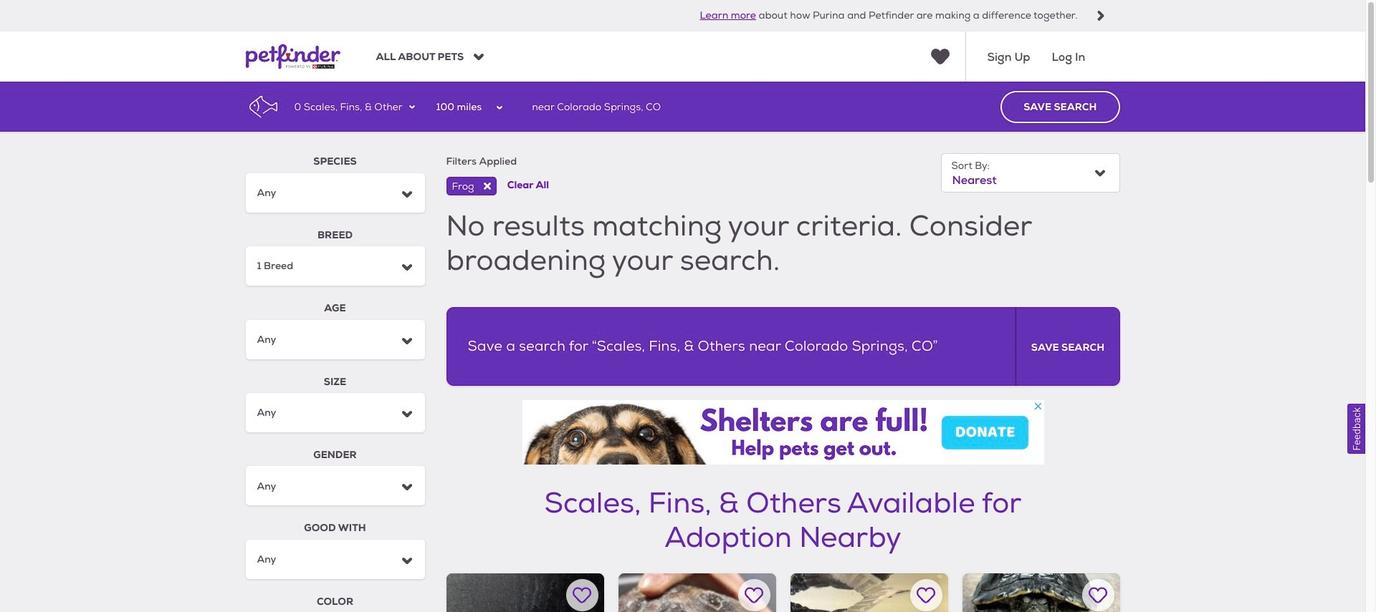 Task type: locate. For each thing, give the bounding box(es) containing it.
bashful, adoptable turtle, adult female turtle, colorado springs, co. image
[[963, 574, 1120, 613]]

shelly, adoptable turtle, adult female turtle, denver, co. image
[[618, 574, 776, 613]]

advertisement element
[[522, 401, 1044, 465]]

main content
[[0, 82, 1366, 613]]



Task type: describe. For each thing, give the bounding box(es) containing it.
kobe, adoptable reptile, adult male lizard, brighton, co. image
[[446, 574, 604, 613]]

petfinder home image
[[246, 32, 340, 82]]

thora, adoptable turtle, adult female turtle, colorado springs, co. image
[[790, 574, 948, 613]]



Task type: vqa. For each thing, say whether or not it's contained in the screenshot.
'KOBE, adoptable Reptile, Adult Male Lizard, Brighton, CO.' IMAGE
yes



